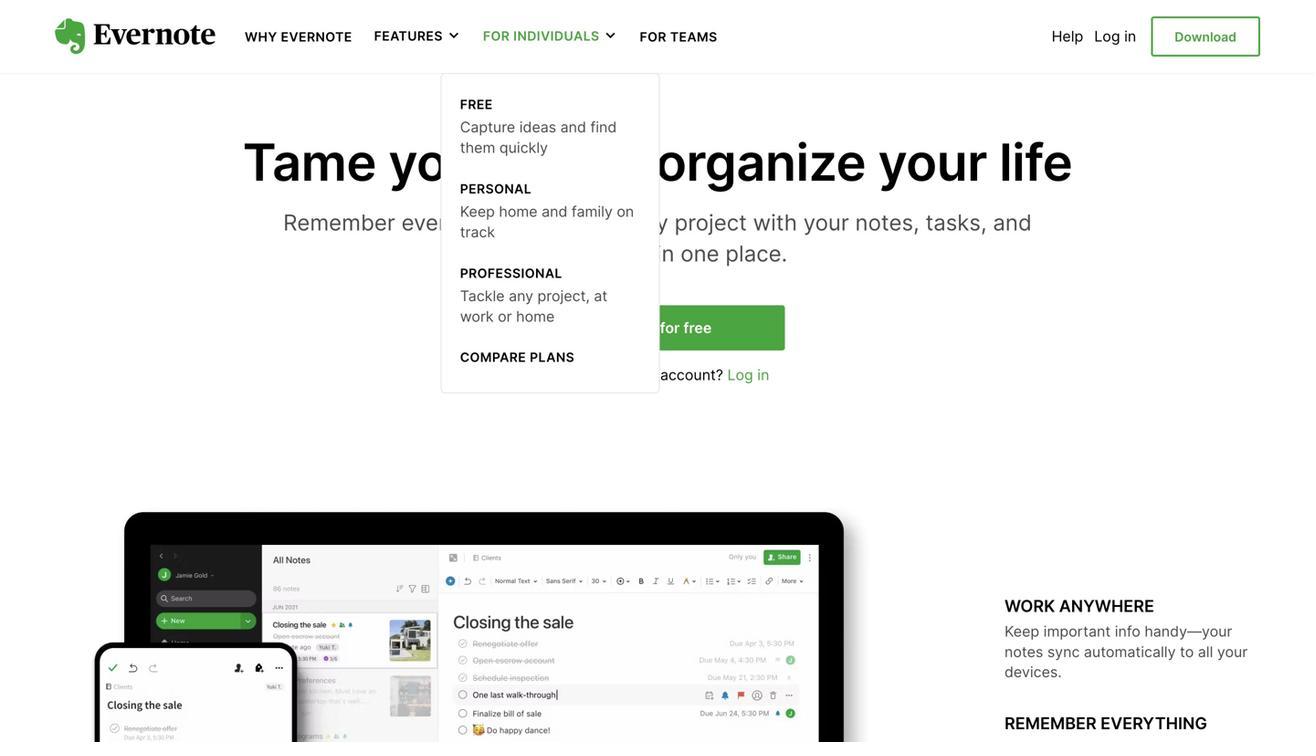 Task type: describe. For each thing, give the bounding box(es) containing it.
tasks,
[[926, 209, 987, 236]]

have
[[602, 366, 635, 384]]

keep inside personal keep home and family on track
[[460, 203, 495, 221]]

for teams
[[640, 29, 717, 45]]

tame
[[243, 131, 376, 193]]

remember for remember everything and tackle any project with your notes, tasks, and schedule all in one place.
[[283, 209, 395, 236]]

devices.
[[1005, 664, 1062, 681]]

already
[[546, 366, 598, 384]]

your up tasks,
[[878, 131, 987, 193]]

for for for teams
[[640, 29, 667, 45]]

why evernote
[[245, 29, 352, 45]]

personal keep home and family on track
[[460, 181, 634, 241]]

automatically
[[1084, 643, 1176, 661]]

keep inside the "work anywhere keep important info handy—your notes sync automatically to all your devices."
[[1005, 623, 1039, 641]]

remember everything
[[1005, 714, 1207, 734]]

any inside professional tackle any project, at work or home
[[509, 287, 533, 305]]

and inside personal keep home and family on track
[[542, 203, 568, 221]]

at
[[594, 287, 608, 305]]

log in
[[1094, 27, 1136, 45]]

features button
[[374, 27, 461, 45]]

tame your work, organize your life
[[243, 131, 1072, 193]]

all inside the "work anywhere keep important info handy—your notes sync automatically to all your devices."
[[1198, 643, 1213, 661]]

evernote
[[281, 29, 352, 45]]

everything for remember everything and tackle any project with your notes, tasks, and schedule all in one place.
[[401, 209, 512, 236]]

1 horizontal spatial log in link
[[1094, 27, 1136, 45]]

personal
[[460, 181, 532, 197]]

important
[[1044, 623, 1111, 641]]

place.
[[725, 240, 787, 267]]

project
[[675, 209, 747, 236]]

and inside free capture ideas and find them quickly
[[560, 118, 586, 136]]

work,
[[510, 131, 643, 193]]

up
[[638, 319, 656, 337]]

an
[[639, 366, 656, 384]]

compare plans
[[460, 350, 575, 365]]

teams
[[670, 29, 717, 45]]

evernote logo image
[[55, 18, 216, 55]]

sign up for free link
[[530, 305, 785, 351]]

track
[[460, 223, 495, 241]]

features
[[374, 28, 443, 44]]

0 horizontal spatial log
[[727, 366, 753, 384]]

sync
[[1047, 643, 1080, 661]]

professional
[[460, 266, 562, 281]]

download
[[1175, 29, 1237, 45]]

in inside remember everything and tackle any project with your notes, tasks, and schedule all in one place.
[[656, 240, 674, 267]]

2 vertical spatial in
[[757, 366, 769, 384]]



Task type: locate. For each thing, give the bounding box(es) containing it.
notes
[[1005, 643, 1043, 661]]

0 vertical spatial any
[[631, 209, 668, 236]]

help link
[[1052, 27, 1083, 45]]

anywhere
[[1059, 597, 1154, 617]]

in left one
[[656, 240, 674, 267]]

for for for individuals
[[483, 28, 510, 44]]

all
[[628, 240, 650, 267], [1198, 643, 1213, 661]]

1 vertical spatial log in link
[[727, 366, 769, 384]]

1 vertical spatial everything
[[1101, 714, 1207, 734]]

remember inside remember everything and tackle any project with your notes, tasks, and schedule all in one place.
[[283, 209, 395, 236]]

remember for remember everything
[[1005, 714, 1097, 734]]

find
[[590, 118, 617, 136]]

everything down personal
[[401, 209, 512, 236]]

your right with
[[803, 209, 849, 236]]

your right to
[[1217, 643, 1248, 661]]

info
[[1115, 623, 1141, 641]]

account?
[[660, 366, 723, 384]]

why evernote link
[[245, 27, 352, 45]]

home inside personal keep home and family on track
[[499, 203, 538, 221]]

quickly
[[499, 139, 548, 157]]

for inside button
[[483, 28, 510, 44]]

in
[[1124, 27, 1136, 45], [656, 240, 674, 267], [757, 366, 769, 384]]

compare
[[460, 350, 526, 365]]

home right or
[[516, 308, 555, 325]]

sign
[[603, 319, 635, 337]]

capture
[[460, 118, 515, 136]]

any
[[631, 209, 668, 236], [509, 287, 533, 305]]

remember down devices. on the bottom right of the page
[[1005, 714, 1097, 734]]

for teams link
[[640, 27, 717, 45]]

log right account?
[[727, 366, 753, 384]]

on
[[617, 203, 634, 221]]

your inside the "work anywhere keep important info handy—your notes sync automatically to all your devices."
[[1217, 643, 1248, 661]]

0 vertical spatial all
[[628, 240, 650, 267]]

to
[[1180, 643, 1194, 661]]

1 horizontal spatial in
[[757, 366, 769, 384]]

log in link right help
[[1094, 27, 1136, 45]]

in right help
[[1124, 27, 1136, 45]]

any down professional
[[509, 287, 533, 305]]

1 horizontal spatial keep
[[1005, 623, 1039, 641]]

why
[[245, 29, 277, 45]]

help
[[1052, 27, 1083, 45]]

1 horizontal spatial all
[[1198, 643, 1213, 661]]

1 vertical spatial remember
[[1005, 714, 1097, 734]]

log in link right account?
[[727, 366, 769, 384]]

your down free
[[388, 131, 497, 193]]

and
[[560, 118, 586, 136], [542, 203, 568, 221], [518, 209, 557, 236], [993, 209, 1032, 236]]

work anywhere keep important info handy—your notes sync automatically to all your devices.
[[1005, 597, 1248, 681]]

project,
[[537, 287, 590, 305]]

download link
[[1151, 16, 1260, 57]]

1 vertical spatial all
[[1198, 643, 1213, 661]]

ideas
[[519, 118, 556, 136]]

notes,
[[855, 209, 919, 236]]

remember down tame
[[283, 209, 395, 236]]

free
[[460, 97, 493, 112]]

free
[[683, 319, 712, 337]]

0 vertical spatial everything
[[401, 209, 512, 236]]

work
[[460, 308, 494, 325]]

0 horizontal spatial keep
[[460, 203, 495, 221]]

log in link
[[1094, 27, 1136, 45], [727, 366, 769, 384]]

home
[[499, 203, 538, 221], [516, 308, 555, 325]]

free capture ideas and find them quickly
[[460, 97, 617, 157]]

already have an account? log in
[[546, 366, 769, 384]]

for
[[660, 319, 680, 337]]

home down personal
[[499, 203, 538, 221]]

remember
[[283, 209, 395, 236], [1005, 714, 1097, 734]]

tackle
[[460, 287, 505, 305]]

family
[[572, 203, 613, 221]]

log
[[1094, 27, 1120, 45], [727, 366, 753, 384]]

1 vertical spatial home
[[516, 308, 555, 325]]

keep
[[460, 203, 495, 221], [1005, 623, 1039, 641]]

any right tackle
[[631, 209, 668, 236]]

1 vertical spatial log
[[727, 366, 753, 384]]

everything down automatically
[[1101, 714, 1207, 734]]

0 horizontal spatial in
[[656, 240, 674, 267]]

for left individuals
[[483, 28, 510, 44]]

1 horizontal spatial everything
[[1101, 714, 1207, 734]]

all down on
[[628, 240, 650, 267]]

0 vertical spatial remember
[[283, 209, 395, 236]]

plans
[[530, 350, 575, 365]]

2 horizontal spatial in
[[1124, 27, 1136, 45]]

0 vertical spatial keep
[[460, 203, 495, 221]]

them
[[460, 139, 495, 157]]

your
[[388, 131, 497, 193], [878, 131, 987, 193], [803, 209, 849, 236], [1217, 643, 1248, 661]]

remember everything and tackle any project with your notes, tasks, and schedule all in one place.
[[283, 209, 1032, 267]]

0 vertical spatial log
[[1094, 27, 1120, 45]]

organize
[[656, 131, 866, 193]]

one
[[681, 240, 719, 267]]

for individuals button
[[483, 27, 618, 45]]

schedule
[[528, 240, 621, 267]]

evernote ui on desktop and mobile image
[[55, 503, 932, 742]]

everything for remember everything
[[1101, 714, 1207, 734]]

handy—your
[[1145, 623, 1232, 641]]

log right help
[[1094, 27, 1120, 45]]

work
[[1005, 597, 1055, 617]]

for
[[483, 28, 510, 44], [640, 29, 667, 45]]

keep up notes
[[1005, 623, 1039, 641]]

or
[[498, 308, 512, 325]]

and left family
[[542, 203, 568, 221]]

0 horizontal spatial for
[[483, 28, 510, 44]]

home inside professional tackle any project, at work or home
[[516, 308, 555, 325]]

and right tasks,
[[993, 209, 1032, 236]]

for left teams on the right of the page
[[640, 29, 667, 45]]

0 vertical spatial in
[[1124, 27, 1136, 45]]

0 horizontal spatial all
[[628, 240, 650, 267]]

0 horizontal spatial any
[[509, 287, 533, 305]]

sign up for free
[[603, 319, 712, 337]]

1 vertical spatial keep
[[1005, 623, 1039, 641]]

1 vertical spatial any
[[509, 287, 533, 305]]

1 horizontal spatial any
[[631, 209, 668, 236]]

0 horizontal spatial log in link
[[727, 366, 769, 384]]

everything
[[401, 209, 512, 236], [1101, 714, 1207, 734]]

any inside remember everything and tackle any project with your notes, tasks, and schedule all in one place.
[[631, 209, 668, 236]]

keep up track
[[460, 203, 495, 221]]

1 horizontal spatial for
[[640, 29, 667, 45]]

0 vertical spatial home
[[499, 203, 538, 221]]

professional tackle any project, at work or home
[[460, 266, 608, 325]]

your inside remember everything and tackle any project with your notes, tasks, and schedule all in one place.
[[803, 209, 849, 236]]

all right to
[[1198, 643, 1213, 661]]

0 vertical spatial log in link
[[1094, 27, 1136, 45]]

life
[[999, 131, 1072, 193]]

0 horizontal spatial remember
[[283, 209, 395, 236]]

individuals
[[513, 28, 600, 44]]

0 horizontal spatial everything
[[401, 209, 512, 236]]

compare plans link
[[460, 349, 641, 371]]

with
[[753, 209, 797, 236]]

in right account?
[[757, 366, 769, 384]]

for individuals
[[483, 28, 600, 44]]

everything inside remember everything and tackle any project with your notes, tasks, and schedule all in one place.
[[401, 209, 512, 236]]

1 vertical spatial in
[[656, 240, 674, 267]]

all inside remember everything and tackle any project with your notes, tasks, and schedule all in one place.
[[628, 240, 650, 267]]

1 horizontal spatial remember
[[1005, 714, 1097, 734]]

1 horizontal spatial log
[[1094, 27, 1120, 45]]

and up schedule
[[518, 209, 557, 236]]

and left find on the top of the page
[[560, 118, 586, 136]]

tackle
[[563, 209, 625, 236]]



Task type: vqa. For each thing, say whether or not it's contained in the screenshot.


